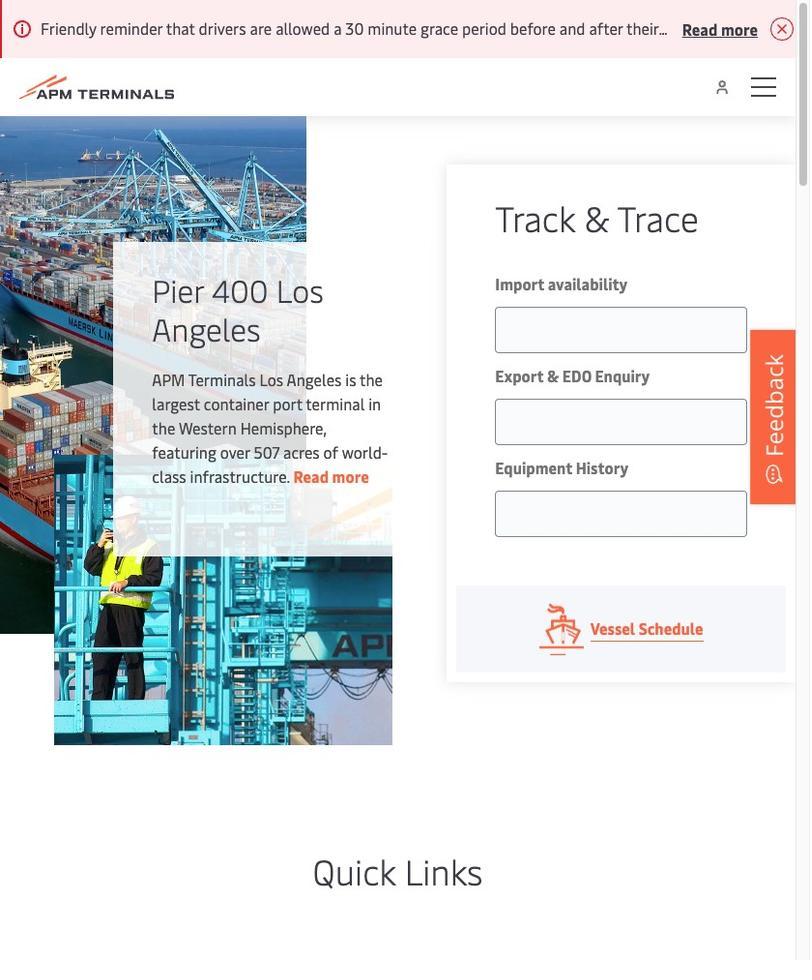 Task type: vqa. For each thing, say whether or not it's contained in the screenshot.
2nd your from the right
no



Task type: describe. For each thing, give the bounding box(es) containing it.
history
[[576, 457, 629, 478]]

feedback button
[[751, 330, 799, 504]]

links
[[405, 847, 483, 894]]

vessel schedule link
[[457, 585, 787, 673]]

of
[[324, 441, 339, 463]]

import availability
[[496, 273, 628, 294]]

is
[[346, 369, 357, 390]]

507
[[254, 441, 280, 463]]

infrastructure.
[[190, 465, 290, 487]]

more for the read more link
[[333, 465, 369, 487]]

terminals
[[189, 369, 256, 390]]

read for the read more link
[[294, 465, 329, 487]]

0 vertical spatial the
[[360, 369, 383, 390]]

quick
[[313, 847, 396, 894]]

apm terminals los angeles is the largest container port terminal in the western hemisphere, featuring over 507 acres of world- class infrastructure.
[[152, 369, 388, 487]]

los for terminals
[[260, 369, 284, 390]]

feedback
[[759, 354, 791, 457]]

vessel
[[591, 617, 636, 639]]

vessel schedule
[[591, 617, 704, 639]]

availability
[[548, 273, 628, 294]]

1 vertical spatial the
[[152, 417, 175, 438]]

pier 400 los angeles
[[152, 269, 324, 349]]

read more link
[[294, 465, 369, 487]]

400
[[212, 269, 269, 311]]

track
[[496, 194, 576, 241]]

la secondary image
[[54, 455, 393, 745]]

enquiry
[[596, 365, 651, 386]]

acres
[[284, 441, 320, 463]]

class
[[152, 465, 187, 487]]

container
[[204, 393, 269, 414]]

western
[[179, 417, 237, 438]]

los for 400
[[277, 269, 324, 311]]

over
[[220, 441, 250, 463]]

world-
[[342, 441, 388, 463]]



Task type: locate. For each thing, give the bounding box(es) containing it.
angeles up the terminal
[[287, 369, 342, 390]]

0 horizontal spatial the
[[152, 417, 175, 438]]

the right the is
[[360, 369, 383, 390]]

0 vertical spatial more
[[722, 18, 759, 39]]

the down largest
[[152, 417, 175, 438]]

angeles
[[152, 308, 261, 349], [287, 369, 342, 390]]

hemisphere,
[[241, 417, 327, 438]]

1 vertical spatial read
[[294, 465, 329, 487]]

angeles up terminals
[[152, 308, 261, 349]]

export & edo enquiry
[[496, 365, 651, 386]]

read for read more button
[[683, 18, 718, 39]]

los up the "port"
[[260, 369, 284, 390]]

more
[[722, 18, 759, 39], [333, 465, 369, 487]]

1 vertical spatial more
[[333, 465, 369, 487]]

read inside button
[[683, 18, 718, 39]]

angeles for 400
[[152, 308, 261, 349]]

1 horizontal spatial more
[[722, 18, 759, 39]]

read more button
[[683, 16, 759, 41]]

0 horizontal spatial more
[[333, 465, 369, 487]]

apm
[[152, 369, 185, 390]]

1 horizontal spatial read
[[683, 18, 718, 39]]

1 horizontal spatial angeles
[[287, 369, 342, 390]]

& left trace
[[585, 194, 610, 241]]

featuring
[[152, 441, 217, 463]]

angeles for terminals
[[287, 369, 342, 390]]

read more for read more button
[[683, 18, 759, 39]]

0 horizontal spatial &
[[548, 365, 560, 386]]

import
[[496, 273, 545, 294]]

0 horizontal spatial angeles
[[152, 308, 261, 349]]

export
[[496, 365, 544, 386]]

angeles inside pier 400 los angeles
[[152, 308, 261, 349]]

0 vertical spatial los
[[277, 269, 324, 311]]

close alert image
[[771, 17, 794, 41]]

1 horizontal spatial &
[[585, 194, 610, 241]]

0 horizontal spatial read
[[294, 465, 329, 487]]

1 vertical spatial angeles
[[287, 369, 342, 390]]

0 vertical spatial angeles
[[152, 308, 261, 349]]

more left close alert icon
[[722, 18, 759, 39]]

equipment
[[496, 457, 573, 478]]

in
[[369, 393, 381, 414]]

schedule
[[639, 617, 704, 639]]

trace
[[618, 194, 700, 241]]

read
[[683, 18, 718, 39], [294, 465, 329, 487]]

read more left close alert icon
[[683, 18, 759, 39]]

&
[[585, 194, 610, 241], [548, 365, 560, 386]]

more inside button
[[722, 18, 759, 39]]

los right 400
[[277, 269, 324, 311]]

more down world-
[[333, 465, 369, 487]]

the
[[360, 369, 383, 390], [152, 417, 175, 438]]

angeles inside the 'apm terminals los angeles is the largest container port terminal in the western hemisphere, featuring over 507 acres of world- class infrastructure.'
[[287, 369, 342, 390]]

0 vertical spatial read more
[[683, 18, 759, 39]]

& left edo
[[548, 365, 560, 386]]

read more down of
[[294, 465, 369, 487]]

pier
[[152, 269, 204, 311]]

& for edo
[[548, 365, 560, 386]]

1 horizontal spatial read more
[[683, 18, 759, 39]]

1 vertical spatial &
[[548, 365, 560, 386]]

1 vertical spatial read more
[[294, 465, 369, 487]]

0 vertical spatial read
[[683, 18, 718, 39]]

terminal
[[306, 393, 365, 414]]

read more for the read more link
[[294, 465, 369, 487]]

port
[[273, 393, 303, 414]]

read more
[[683, 18, 759, 39], [294, 465, 369, 487]]

0 vertical spatial &
[[585, 194, 610, 241]]

largest
[[152, 393, 200, 414]]

1 horizontal spatial the
[[360, 369, 383, 390]]

equipment history
[[496, 457, 629, 478]]

read down acres
[[294, 465, 329, 487]]

los inside the 'apm terminals los angeles is the largest container port terminal in the western hemisphere, featuring over 507 acres of world- class infrastructure.'
[[260, 369, 284, 390]]

read left close alert icon
[[683, 18, 718, 39]]

0 horizontal spatial read more
[[294, 465, 369, 487]]

track & trace
[[496, 194, 700, 241]]

los
[[277, 269, 324, 311], [260, 369, 284, 390]]

edo
[[563, 365, 592, 386]]

1 vertical spatial los
[[260, 369, 284, 390]]

los angeles pier 400 image
[[0, 116, 307, 634]]

los inside pier 400 los angeles
[[277, 269, 324, 311]]

quick links
[[313, 847, 483, 894]]

& for trace
[[585, 194, 610, 241]]

more for read more button
[[722, 18, 759, 39]]



